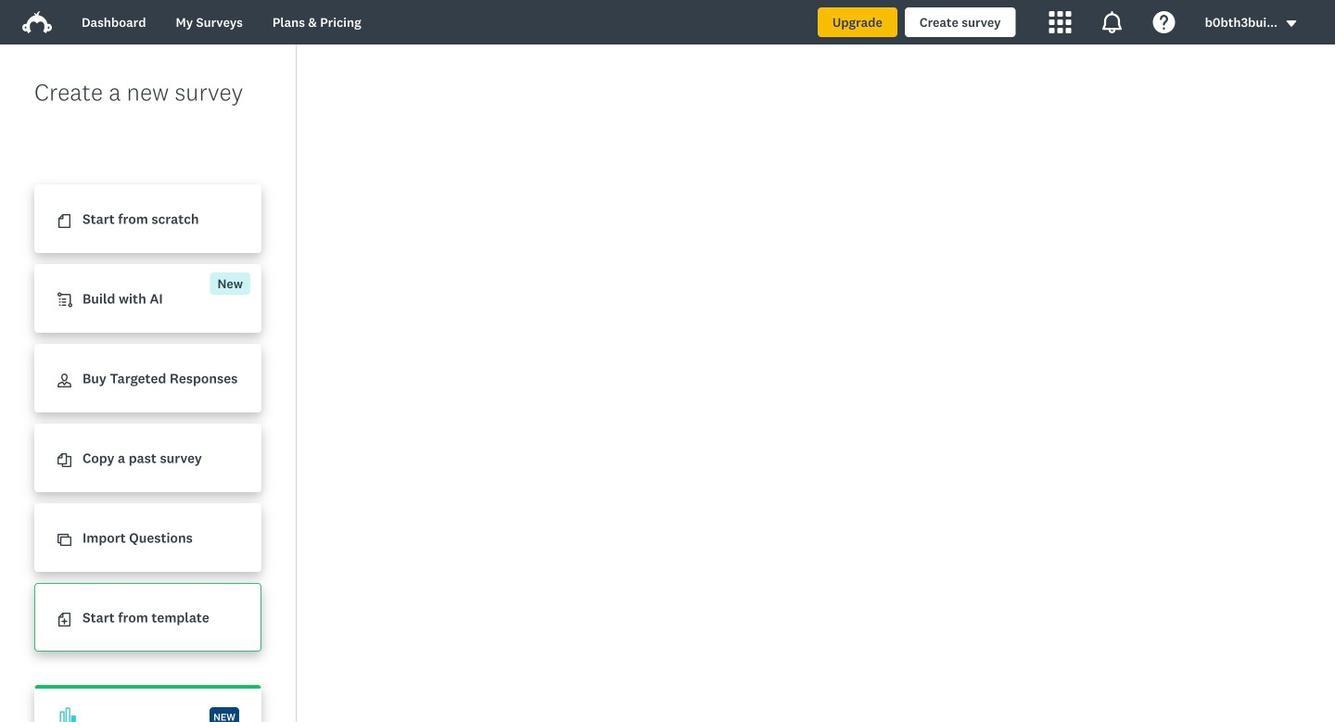 Task type: locate. For each thing, give the bounding box(es) containing it.
user image
[[58, 374, 71, 388]]

clone image
[[58, 534, 71, 547]]

products icon image
[[1050, 11, 1072, 33], [1050, 11, 1072, 33]]

document image
[[58, 214, 71, 228]]

brand logo image
[[22, 7, 52, 37], [22, 11, 52, 33]]

dropdown arrow icon image
[[1286, 17, 1299, 30], [1287, 20, 1297, 27]]



Task type: vqa. For each thing, say whether or not it's contained in the screenshot.
the rightmost "Products Icon"
no



Task type: describe. For each thing, give the bounding box(es) containing it.
help icon image
[[1153, 11, 1176, 33]]

2 brand logo image from the top
[[22, 11, 52, 33]]

documentclone image
[[58, 454, 71, 468]]

notification center icon image
[[1102, 11, 1124, 33]]

documentplus image
[[58, 613, 71, 627]]

1 brand logo image from the top
[[22, 7, 52, 37]]



